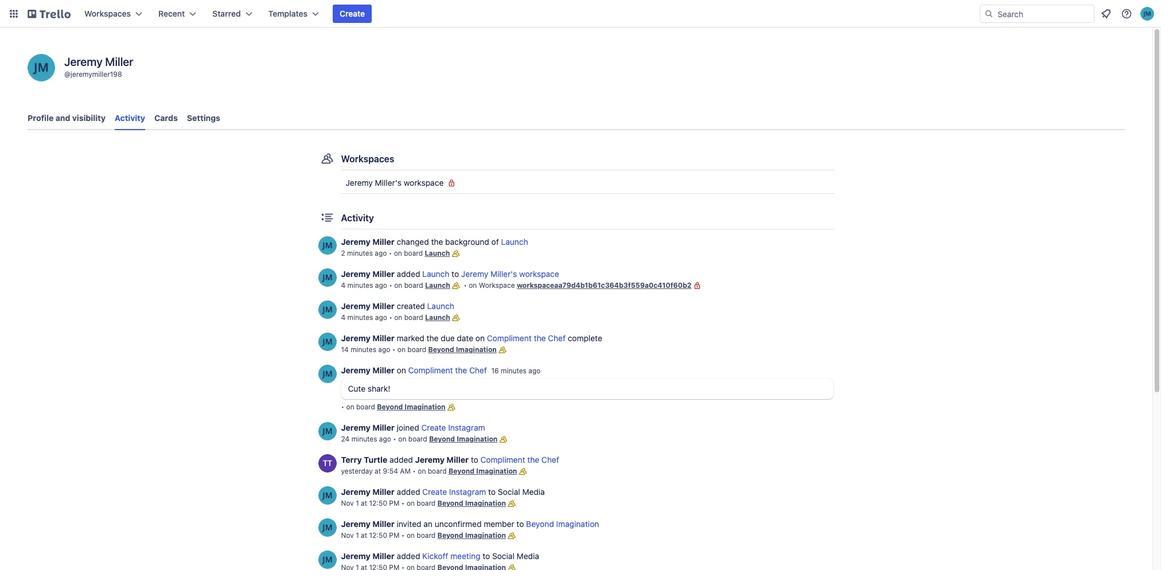 Task type: locate. For each thing, give the bounding box(es) containing it.
1 down yesterday
[[356, 499, 359, 508]]

all members of the workspace can see and edit this board. image for added
[[517, 466, 529, 478]]

miller up shark!
[[373, 366, 395, 375]]

ago for joined
[[379, 435, 391, 444]]

all members of the workspace can see and edit this board. image up due
[[451, 312, 462, 324]]

12:50 down nov 1 at 12:50 pm "link"
[[369, 532, 387, 540]]

compliment
[[487, 334, 532, 343], [408, 366, 453, 375], [481, 455, 526, 465]]

1 horizontal spatial miller's
[[491, 269, 517, 279]]

compliment the chef link for on
[[408, 366, 487, 375]]

1 1 from the top
[[356, 499, 359, 508]]

miller for jeremy miller added create instagram to social media
[[373, 487, 395, 497]]

16
[[492, 367, 499, 375]]

at down nov 1 at 12:50 pm "link"
[[361, 532, 367, 540]]

miller's
[[375, 178, 402, 188], [491, 269, 517, 279]]

2 nov from the top
[[341, 532, 354, 540]]

miller left created
[[373, 301, 395, 311]]

joined
[[397, 423, 419, 433]]

cute shark!
[[348, 384, 391, 394]]

jeremy miller (jeremymiller198) image
[[1141, 7, 1155, 21], [28, 54, 55, 82], [318, 237, 337, 255], [318, 423, 337, 441], [318, 551, 337, 569]]

miller for jeremy miller on compliment the chef 16 minutes ago
[[373, 366, 395, 375]]

create instagram link up terry turtle added jeremy miller to compliment the chef
[[422, 423, 485, 433]]

all members of the workspace can see and edit this board. image for invited an unconfirmed member to
[[506, 530, 518, 542]]

1 vertical spatial at
[[361, 499, 367, 508]]

create
[[340, 9, 365, 18], [422, 423, 446, 433], [423, 487, 447, 497]]

at down yesterday
[[361, 499, 367, 508]]

2 vertical spatial at
[[361, 532, 367, 540]]

0 vertical spatial at
[[375, 467, 381, 476]]

on down marked
[[398, 346, 406, 354]]

miller down 2 minutes ago • on board launch
[[373, 269, 395, 279]]

all members of the workspace can see and edit this board. image
[[451, 280, 462, 292], [451, 312, 462, 324], [498, 434, 509, 445], [506, 498, 518, 510], [506, 563, 518, 571]]

14
[[341, 346, 349, 354]]

instagram up jeremy miller invited an unconfirmed member to beyond imagination
[[449, 487, 486, 497]]

1 vertical spatial compliment
[[408, 366, 453, 375]]

workspace left sm image
[[404, 178, 444, 188]]

0 vertical spatial 4
[[341, 281, 346, 290]]

miller up jeremymiller198
[[105, 55, 133, 68]]

create instagram link up unconfirmed
[[423, 487, 486, 497]]

terry
[[341, 455, 362, 465]]

terry turtle added jeremy miller to compliment the chef
[[341, 455, 560, 465]]

recent button
[[152, 5, 203, 23]]

nov 1 at 12:50 pm • on board beyond imagination
[[341, 499, 506, 508], [341, 532, 506, 540]]

1 pm from the top
[[389, 499, 400, 508]]

jeremy for jeremy miller's workspace
[[346, 178, 373, 188]]

recent
[[158, 9, 185, 18]]

nov 1 at 12:50 pm • on board beyond imagination for added
[[341, 499, 506, 508]]

to up member
[[489, 487, 496, 497]]

all members of the workspace can see and edit this board. image up terry turtle added jeremy miller to compliment the chef
[[498, 434, 509, 445]]

ago inside jeremy miller on compliment the chef 16 minutes ago
[[529, 367, 541, 375]]

nov 1 at 12:50 pm • on board beyond imagination for invited an unconfirmed member to
[[341, 532, 506, 540]]

launch link
[[501, 237, 529, 247], [425, 249, 450, 258], [423, 269, 450, 279], [425, 281, 451, 290], [427, 301, 455, 311], [425, 313, 451, 322]]

chef
[[548, 334, 566, 343], [470, 366, 487, 375], [542, 455, 560, 465]]

jeremy miller (jeremymiller198) image for complete
[[318, 333, 337, 351]]

1 12:50 from the top
[[369, 499, 387, 508]]

1 vertical spatial 1
[[356, 532, 359, 540]]

jeremy miller's workspace link
[[341, 174, 835, 192], [461, 269, 560, 279]]

0 vertical spatial social
[[498, 487, 521, 497]]

activity up 2
[[341, 213, 374, 223]]

minutes up 14 minutes ago link
[[348, 313, 373, 322]]

0 vertical spatial jeremy miller's workspace link
[[341, 174, 835, 192]]

1 vertical spatial 4 minutes ago • on board launch
[[341, 313, 451, 322]]

1 4 from the top
[[341, 281, 346, 290]]

1 vertical spatial compliment the chef link
[[408, 366, 487, 375]]

jeremy miller (jeremymiller198) image for to
[[318, 269, 337, 287]]

imagination
[[456, 346, 497, 354], [405, 403, 446, 412], [457, 435, 498, 444], [477, 467, 517, 476], [465, 499, 506, 508], [557, 520, 600, 529], [465, 532, 506, 540]]

• up the 24 on the left bottom of the page
[[341, 403, 345, 412]]

1 vertical spatial pm
[[389, 532, 400, 540]]

jeremy miller (jeremymiller198) image for jeremy miller joined create instagram
[[318, 423, 337, 441]]

added for launch
[[397, 269, 420, 279]]

beyond imagination link for jeremy miller joined create instagram
[[429, 435, 498, 444]]

1 vertical spatial instagram
[[449, 487, 486, 497]]

at
[[375, 467, 381, 476], [361, 499, 367, 508], [361, 532, 367, 540]]

am
[[400, 467, 411, 476]]

miller up yesterday at 9:54 am • on board beyond imagination
[[447, 455, 469, 465]]

primary element
[[0, 0, 1162, 28]]

changed
[[397, 237, 429, 247]]

jeremy miller (jeremymiller198) image
[[318, 269, 337, 287], [318, 301, 337, 319], [318, 333, 337, 351], [318, 365, 337, 383], [318, 487, 337, 505], [318, 519, 337, 537]]

social up member
[[498, 487, 521, 497]]

beyond down due
[[429, 346, 454, 354]]

2 nov 1 at 12:50 pm • on board beyond imagination from the top
[[341, 532, 506, 540]]

profile
[[28, 113, 54, 123]]

ago down jeremy miller created launch
[[375, 313, 387, 322]]

jeremy miller joined create instagram
[[341, 423, 485, 433]]

on right date
[[476, 334, 485, 343]]

social
[[498, 487, 521, 497], [493, 552, 515, 561]]

0 vertical spatial create instagram link
[[422, 423, 485, 433]]

0 vertical spatial 4 minutes ago • on board launch
[[341, 281, 451, 290]]

14 minutes ago link
[[341, 346, 391, 354]]

create instagram link for joined
[[422, 423, 485, 433]]

nov down yesterday
[[341, 499, 354, 508]]

0 vertical spatial nov
[[341, 499, 354, 508]]

pm
[[389, 499, 400, 508], [389, 532, 400, 540]]

cute
[[348, 384, 366, 394]]

3 jeremy miller (jeremymiller198) image from the top
[[318, 333, 337, 351]]

1 4 minutes ago • on board launch from the top
[[341, 281, 451, 290]]

1 vertical spatial nov 1 at 12:50 pm • on board beyond imagination
[[341, 532, 506, 540]]

0 vertical spatial pm
[[389, 499, 400, 508]]

workspaceaa79d4b1b61c364b3f559a0c410f60b2
[[517, 281, 692, 290]]

beyond imagination link
[[429, 346, 497, 354], [377, 403, 446, 412], [429, 435, 498, 444], [449, 467, 517, 476], [438, 499, 506, 508], [527, 520, 600, 529], [438, 532, 506, 540]]

• down the invited
[[402, 532, 405, 540]]

ago right 16
[[529, 367, 541, 375]]

jeremy
[[64, 55, 103, 68], [346, 178, 373, 188], [341, 237, 371, 247], [341, 269, 371, 279], [461, 269, 489, 279], [341, 301, 371, 311], [341, 334, 371, 343], [341, 366, 371, 375], [341, 423, 371, 433], [415, 455, 445, 465], [341, 487, 371, 497], [341, 520, 371, 529], [341, 552, 371, 561]]

0 vertical spatial nov 1 at 12:50 pm • on board beyond imagination
[[341, 499, 506, 508]]

minutes for joined
[[352, 435, 377, 444]]

media
[[523, 487, 545, 497], [517, 552, 540, 561]]

beyond up terry turtle added jeremy miller to compliment the chef
[[429, 435, 455, 444]]

0 vertical spatial compliment the chef link
[[487, 334, 566, 343]]

2 4 minutes ago • on board launch from the top
[[341, 313, 451, 322]]

added up am
[[390, 455, 413, 465]]

minutes right 16
[[501, 367, 527, 375]]

1 vertical spatial miller's
[[491, 269, 517, 279]]

1 vertical spatial chef
[[470, 366, 487, 375]]

on down cute
[[346, 403, 355, 412]]

on down the changed at the top left of the page
[[394, 249, 402, 258]]

back to home image
[[28, 5, 71, 23]]

at for invited an unconfirmed member to
[[361, 532, 367, 540]]

miller for jeremy miller changed the background of launch
[[373, 237, 395, 247]]

1 down nov 1 at 12:50 pm "link"
[[356, 532, 359, 540]]

beyond imagination link for jeremy miller invited an unconfirmed member to beyond imagination
[[438, 532, 506, 540]]

0 vertical spatial chef
[[548, 334, 566, 343]]

ago for changed the background of
[[375, 249, 387, 258]]

jeremy inside jeremy miller @ jeremymiller198
[[64, 55, 103, 68]]

workspaces up jeremy miller's workspace
[[341, 154, 395, 164]]

nov for invited an unconfirmed member to
[[341, 532, 354, 540]]

workspace up • on workspace workspaceaa79d4b1b61c364b3f559a0c410f60b2
[[520, 269, 560, 279]]

templates
[[268, 9, 308, 18]]

2 1 from the top
[[356, 532, 359, 540]]

nov
[[341, 499, 354, 508], [341, 532, 354, 540]]

to up "jeremy miller added create instagram to social media"
[[471, 455, 479, 465]]

added left kickoff
[[397, 552, 420, 561]]

1 vertical spatial workspaces
[[341, 154, 395, 164]]

date
[[457, 334, 474, 343]]

1 vertical spatial create instagram link
[[423, 487, 486, 497]]

nov 1 at 12:50 pm • on board beyond imagination down an
[[341, 532, 506, 540]]

minutes right 14
[[351, 346, 377, 354]]

added for create
[[397, 487, 420, 497]]

social for instagram
[[498, 487, 521, 497]]

instagram up terry turtle added jeremy miller to compliment the chef
[[448, 423, 485, 433]]

create for joined
[[422, 423, 446, 433]]

on down jeremy miller created launch
[[395, 313, 403, 322]]

16 minutes ago link
[[492, 367, 541, 375]]

jeremy for jeremy miller marked the due date on compliment the chef complete
[[341, 334, 371, 343]]

workspaces
[[84, 9, 131, 18], [341, 154, 395, 164]]

miller up 24 minutes ago 'link'
[[373, 423, 395, 433]]

all members of the workspace can see and edit this board. image for marked the due date on
[[497, 344, 509, 356]]

added
[[397, 269, 420, 279], [390, 455, 413, 465], [397, 487, 420, 497], [397, 552, 420, 561]]

workspaces up jeremy miller @ jeremymiller198
[[84, 9, 131, 18]]

beyond imagination link for to social media
[[438, 499, 506, 508]]

ago
[[375, 249, 387, 258], [375, 281, 387, 290], [375, 313, 387, 322], [379, 346, 391, 354], [529, 367, 541, 375], [379, 435, 391, 444]]

1
[[356, 499, 359, 508], [356, 532, 359, 540]]

0 horizontal spatial workspaces
[[84, 9, 131, 18]]

minutes right 2
[[347, 249, 373, 258]]

minutes right the 24 on the left bottom of the page
[[352, 435, 377, 444]]

0 vertical spatial create
[[340, 9, 365, 18]]

4 down 2
[[341, 281, 346, 290]]

0 vertical spatial media
[[523, 487, 545, 497]]

1 vertical spatial 12:50
[[369, 532, 387, 540]]

miller left kickoff
[[373, 552, 395, 561]]

nov down nov 1 at 12:50 pm "link"
[[341, 532, 354, 540]]

5 jeremy miller (jeremymiller198) image from the top
[[318, 487, 337, 505]]

switch to… image
[[8, 8, 20, 20]]

added for jeremy
[[390, 455, 413, 465]]

board down "jeremy miller added create instagram to social media"
[[417, 499, 436, 508]]

1 horizontal spatial activity
[[341, 213, 374, 223]]

instagram
[[448, 423, 485, 433], [449, 487, 486, 497]]

all members of the workspace can see and edit this board. image down jeremy miller added launch to jeremy miller's workspace
[[451, 280, 462, 292]]

1 vertical spatial workspace
[[520, 269, 560, 279]]

2 12:50 from the top
[[369, 532, 387, 540]]

launch
[[501, 237, 529, 247], [425, 249, 450, 258], [423, 269, 450, 279], [425, 281, 451, 290], [427, 301, 455, 311], [425, 313, 451, 322]]

yesterday at 9:54 am • on board beyond imagination
[[341, 467, 517, 476]]

media for jeremy miller added kickoff meeting to social media
[[517, 552, 540, 561]]

ago up shark!
[[379, 346, 391, 354]]

member
[[484, 520, 515, 529]]

jeremy miller (jeremymiller198) image for jeremy miller changed the background of launch
[[318, 237, 337, 255]]

0 vertical spatial workspaces
[[84, 9, 131, 18]]

and
[[56, 113, 70, 123]]

1 vertical spatial social
[[493, 552, 515, 561]]

1 vertical spatial activity
[[341, 213, 374, 223]]

1 nov from the top
[[341, 499, 354, 508]]

nov 1 at 12:50 pm • on board beyond imagination up an
[[341, 499, 506, 508]]

4 minutes ago • on board launch down jeremy miller created launch
[[341, 313, 451, 322]]

all members of the workspace can see and edit this board. image up member
[[506, 498, 518, 510]]

12:50 for added
[[369, 499, 387, 508]]

activity
[[115, 113, 145, 123], [341, 213, 374, 223]]

1 jeremy miller (jeremymiller198) image from the top
[[318, 269, 337, 287]]

jeremy miller changed the background of launch
[[341, 237, 529, 247]]

• up the invited
[[402, 499, 405, 508]]

0 vertical spatial instagram
[[448, 423, 485, 433]]

sm image
[[446, 177, 458, 189]]

at down turtle
[[375, 467, 381, 476]]

jeremy for jeremy miller @ jeremymiller198
[[64, 55, 103, 68]]

• down jeremy miller joined create instagram at left bottom
[[393, 435, 397, 444]]

2 jeremy miller (jeremymiller198) image from the top
[[318, 301, 337, 319]]

create instagram link for added
[[423, 487, 486, 497]]

to right meeting at the bottom left
[[483, 552, 490, 561]]

1 vertical spatial media
[[517, 552, 540, 561]]

miller inside jeremy miller @ jeremymiller198
[[105, 55, 133, 68]]

profile and visibility
[[28, 113, 106, 123]]

14 minutes ago • on board beyond imagination
[[341, 346, 497, 354]]

0 horizontal spatial workspace
[[404, 178, 444, 188]]

6 jeremy miller (jeremymiller198) image from the top
[[318, 519, 337, 537]]

0 vertical spatial 12:50
[[369, 499, 387, 508]]

on up the invited
[[407, 499, 415, 508]]

on
[[394, 249, 402, 258], [395, 281, 403, 290], [469, 281, 477, 290], [395, 313, 403, 322], [476, 334, 485, 343], [398, 346, 406, 354], [397, 366, 406, 375], [346, 403, 355, 412], [399, 435, 407, 444], [418, 467, 426, 476], [407, 499, 415, 508], [407, 532, 415, 540]]

1 vertical spatial create
[[422, 423, 446, 433]]

jeremy miller (jeremymiller198) image for jeremy miller created launch
[[318, 301, 337, 319]]

to down "background"
[[452, 269, 459, 279]]

background
[[446, 237, 490, 247]]

1 vertical spatial 4
[[341, 313, 346, 322]]

1 vertical spatial nov
[[341, 532, 354, 540]]

•
[[389, 249, 392, 258], [389, 281, 393, 290], [464, 281, 467, 290], [389, 313, 393, 322], [393, 346, 396, 354], [341, 403, 345, 412], [393, 435, 397, 444], [413, 467, 416, 476], [402, 499, 405, 508], [402, 532, 405, 540]]

1 horizontal spatial workspaces
[[341, 154, 395, 164]]

4 up 14
[[341, 313, 346, 322]]

1 for added
[[356, 499, 359, 508]]

0 vertical spatial activity
[[115, 113, 145, 123]]

activity left cards
[[115, 113, 145, 123]]

to for meeting
[[483, 552, 490, 561]]

0 horizontal spatial miller's
[[375, 178, 402, 188]]

to
[[452, 269, 459, 279], [471, 455, 479, 465], [489, 487, 496, 497], [517, 520, 524, 529], [483, 552, 490, 561]]

4 minutes ago • on board launch
[[341, 281, 451, 290], [341, 313, 451, 322]]

2 vertical spatial compliment the chef link
[[481, 455, 560, 465]]

workspace
[[404, 178, 444, 188], [520, 269, 560, 279]]

miller
[[105, 55, 133, 68], [373, 237, 395, 247], [373, 269, 395, 279], [373, 301, 395, 311], [373, 334, 395, 343], [373, 366, 395, 375], [373, 423, 395, 433], [447, 455, 469, 465], [373, 487, 395, 497], [373, 520, 395, 529], [373, 552, 395, 561]]

all members of the workspace can see and edit this board. image for to
[[451, 280, 462, 292]]

miller up 2 minutes ago • on board launch
[[373, 237, 395, 247]]

1 nov 1 at 12:50 pm • on board beyond imagination from the top
[[341, 499, 506, 508]]

profile and visibility link
[[28, 108, 106, 129]]

jeremy miller's workspace
[[346, 178, 444, 188]]

0 horizontal spatial activity
[[115, 113, 145, 123]]

jeremy for jeremy miller created launch
[[341, 301, 371, 311]]

added down am
[[397, 487, 420, 497]]

24 minutes ago • on board beyond imagination
[[341, 435, 498, 444]]

jeremy miller (jeremymiller198) image for to social media
[[318, 551, 337, 569]]

board down marked
[[408, 346, 427, 354]]

compliment the chef link
[[487, 334, 566, 343], [408, 366, 487, 375], [481, 455, 560, 465]]

2 vertical spatial create
[[423, 487, 447, 497]]

0 vertical spatial compliment
[[487, 334, 532, 343]]

all members of the workspace can see and edit this board. image for jeremy miller joined create instagram
[[498, 434, 509, 445]]

media for jeremy miller added create instagram to social media
[[523, 487, 545, 497]]

pm up the invited
[[389, 499, 400, 508]]

social down member
[[493, 552, 515, 561]]

beyond imagination link for complete
[[429, 346, 497, 354]]

pm for invited an unconfirmed member to
[[389, 532, 400, 540]]

0 vertical spatial workspace
[[404, 178, 444, 188]]

4 minutes ago • on board launch up jeremy miller created launch
[[341, 281, 451, 290]]

workspaces inside dropdown button
[[84, 9, 131, 18]]

• on workspace workspaceaa79d4b1b61c364b3f559a0c410f60b2
[[462, 281, 692, 290]]

0 vertical spatial 1
[[356, 499, 359, 508]]

beyond down terry turtle added jeremy miller to compliment the chef
[[449, 467, 475, 476]]

create instagram link
[[422, 423, 485, 433], [423, 487, 486, 497]]

miller up 14 minutes ago link
[[373, 334, 395, 343]]

2 pm from the top
[[389, 532, 400, 540]]

added down 2 minutes ago • on board launch
[[397, 269, 420, 279]]

miller up nov 1 at 12:50 pm "link"
[[373, 487, 395, 497]]

minutes
[[347, 249, 373, 258], [348, 281, 373, 290], [348, 313, 373, 322], [351, 346, 377, 354], [501, 367, 527, 375], [352, 435, 377, 444]]

minutes up jeremy miller created launch
[[348, 281, 373, 290]]

miller for jeremy miller added launch to jeremy miller's workspace
[[373, 269, 395, 279]]

pm down the invited
[[389, 532, 400, 540]]

ago up turtle
[[379, 435, 391, 444]]

12:50 down "yesterday at 9:54 am" link
[[369, 499, 387, 508]]

all members of the workspace can see and edit this board. image
[[450, 248, 462, 259], [497, 344, 509, 356], [446, 402, 457, 413], [517, 466, 529, 478], [506, 530, 518, 542]]

the
[[431, 237, 443, 247], [427, 334, 439, 343], [534, 334, 546, 343], [455, 366, 467, 375], [528, 455, 540, 465]]



Task type: describe. For each thing, give the bounding box(es) containing it.
compliment the chef link for marked the due date on
[[487, 334, 566, 343]]

cards
[[154, 113, 178, 123]]

on down 14 minutes ago • on board beyond imagination
[[397, 366, 406, 375]]

meeting
[[451, 552, 481, 561]]

2 vertical spatial chef
[[542, 455, 560, 465]]

social for meeting
[[493, 552, 515, 561]]

beyond down unconfirmed
[[438, 532, 464, 540]]

settings
[[187, 113, 220, 123]]

board down an
[[417, 532, 436, 540]]

jeremy miller added launch to jeremy miller's workspace
[[341, 269, 560, 279]]

kickoff meeting link
[[423, 552, 481, 561]]

create inside button
[[340, 9, 365, 18]]

jeremy miller created launch
[[341, 301, 455, 311]]

due
[[441, 334, 455, 343]]

starred button
[[206, 5, 259, 23]]

jeremy for jeremy miller joined create instagram
[[341, 423, 371, 433]]

beyond right member
[[527, 520, 554, 529]]

2 4 from the top
[[341, 313, 346, 322]]

all members of the workspace can see and edit this board. image down member
[[506, 563, 518, 571]]

instagram for joined
[[448, 423, 485, 433]]

miller for jeremy miller joined create instagram
[[373, 423, 395, 433]]

jeremy miller added create instagram to social media
[[341, 487, 545, 497]]

beyond down "jeremy miller added create instagram to social media"
[[438, 499, 464, 508]]

starred
[[213, 9, 241, 18]]

on down the invited
[[407, 532, 415, 540]]

jeremy miller (jeremymiller198) image for to social media
[[318, 487, 337, 505]]

workspaceaa79d4b1b61c364b3f559a0c410f60b2 link
[[517, 281, 692, 290]]

yesterday at 9:54 am link
[[341, 467, 411, 476]]

ago up jeremy miller created launch
[[375, 281, 387, 290]]

cards link
[[154, 108, 178, 129]]

0 notifications image
[[1100, 7, 1114, 21]]

all members of the workspace can see and edit this board. image for jeremy miller created launch
[[451, 312, 462, 324]]

unconfirmed
[[435, 520, 482, 529]]

of
[[492, 237, 499, 247]]

miller for jeremy miller @ jeremymiller198
[[105, 55, 133, 68]]

turtle
[[364, 455, 388, 465]]

workspace
[[479, 281, 515, 290]]

• down jeremy miller added launch to jeremy miller's workspace
[[464, 281, 467, 290]]

on left workspace
[[469, 281, 477, 290]]

minutes for created
[[348, 313, 373, 322]]

create button
[[333, 5, 372, 23]]

• on board beyond imagination
[[341, 403, 446, 412]]

minutes for changed the background of
[[347, 249, 373, 258]]

jeremy for jeremy miller added launch to jeremy miller's workspace
[[341, 269, 371, 279]]

12:50 for invited an unconfirmed member to
[[369, 532, 387, 540]]

board down cute shark!
[[356, 403, 375, 412]]

on right am
[[418, 467, 426, 476]]

4 jeremy miller (jeremymiller198) image from the top
[[318, 365, 337, 383]]

this workspace is private. it's not indexed or visible to those outside the workspace. image
[[692, 280, 704, 292]]

jeremy for jeremy miller on compliment the chef 16 minutes ago
[[341, 366, 371, 375]]

complete
[[568, 334, 603, 343]]

an
[[424, 520, 433, 529]]

open information menu image
[[1122, 8, 1133, 20]]

minutes inside jeremy miller on compliment the chef 16 minutes ago
[[501, 367, 527, 375]]

templates button
[[262, 5, 326, 23]]

visibility
[[72, 113, 106, 123]]

created
[[397, 301, 425, 311]]

2
[[341, 249, 345, 258]]

beyond imagination link for to
[[449, 467, 517, 476]]

board down created
[[405, 313, 423, 322]]

jeremy miller invited an unconfirmed member to beyond imagination
[[341, 520, 600, 529]]

all members of the workspace can see and edit this board. image for to social media
[[506, 498, 518, 510]]

marked
[[397, 334, 425, 343]]

9:54
[[383, 467, 398, 476]]

2 minutes ago • on board launch
[[341, 249, 450, 258]]

minutes for marked the due date on
[[351, 346, 377, 354]]

Search field
[[994, 5, 1095, 22]]

• right am
[[413, 467, 416, 476]]

search image
[[985, 9, 994, 18]]

to for miller
[[471, 455, 479, 465]]

1 horizontal spatial workspace
[[520, 269, 560, 279]]

• right 14 minutes ago link
[[393, 346, 396, 354]]

beyond down shark!
[[377, 403, 403, 412]]

24
[[341, 435, 350, 444]]

settings link
[[187, 108, 220, 129]]

nov 1 at 12:50 pm link
[[341, 499, 400, 508]]

1 for invited an unconfirmed member to
[[356, 532, 359, 540]]

jeremy miller added kickoff meeting to social media
[[341, 552, 540, 561]]

invited
[[397, 520, 422, 529]]

activity link
[[115, 108, 145, 130]]

to for instagram
[[489, 487, 496, 497]]

jeremymiller198
[[71, 70, 122, 79]]

24 minutes ago link
[[341, 435, 391, 444]]

jeremy miller (jeremymiller198) image for jeremy miller invited an unconfirmed member to beyond imagination
[[318, 519, 337, 537]]

board up created
[[405, 281, 423, 290]]

• up jeremy miller created launch
[[389, 281, 393, 290]]

miller for jeremy miller added kickoff meeting to social media
[[373, 552, 395, 561]]

nov for added
[[341, 499, 354, 508]]

instagram for added
[[449, 487, 486, 497]]

board down terry turtle added jeremy miller to compliment the chef
[[428, 467, 447, 476]]

terry turtle (terryturtle) image
[[318, 455, 337, 473]]

on up jeremy miller created launch
[[395, 281, 403, 290]]

pm for added
[[389, 499, 400, 508]]

all members of the workspace can see and edit this board. image for changed the background of
[[450, 248, 462, 259]]

at for added
[[361, 499, 367, 508]]

on down joined at the left bottom of the page
[[399, 435, 407, 444]]

@
[[64, 70, 71, 79]]

ago for created
[[375, 313, 387, 322]]

create for added
[[423, 487, 447, 497]]

miller for jeremy miller created launch
[[373, 301, 395, 311]]

ago for marked the due date on
[[379, 346, 391, 354]]

board down the changed at the top left of the page
[[404, 249, 423, 258]]

jeremy for jeremy miller invited an unconfirmed member to beyond imagination
[[341, 520, 371, 529]]

miller for jeremy miller marked the due date on compliment the chef complete
[[373, 334, 395, 343]]

board down jeremy miller joined create instagram at left bottom
[[409, 435, 427, 444]]

kickoff
[[423, 552, 449, 561]]

to right member
[[517, 520, 524, 529]]

• down jeremy miller changed the background of launch at the top
[[389, 249, 392, 258]]

0 vertical spatial miller's
[[375, 178, 402, 188]]

miller for jeremy miller invited an unconfirmed member to beyond imagination
[[373, 520, 395, 529]]

2 vertical spatial compliment
[[481, 455, 526, 465]]

• down jeremy miller created launch
[[389, 313, 393, 322]]

jeremy miller marked the due date on compliment the chef complete
[[341, 334, 603, 343]]

jeremy for jeremy miller added create instagram to social media
[[341, 487, 371, 497]]

jeremy miller on compliment the chef 16 minutes ago
[[341, 366, 541, 375]]

yesterday
[[341, 467, 373, 476]]

1 vertical spatial jeremy miller's workspace link
[[461, 269, 560, 279]]

added for kickoff
[[397, 552, 420, 561]]

jeremy for jeremy miller changed the background of launch
[[341, 237, 371, 247]]

jeremy miller @ jeremymiller198
[[64, 55, 133, 79]]

workspaces button
[[77, 5, 149, 23]]

jeremy for jeremy miller added kickoff meeting to social media
[[341, 552, 371, 561]]

shark!
[[368, 384, 391, 394]]



Task type: vqa. For each thing, say whether or not it's contained in the screenshot.
Reply link
no



